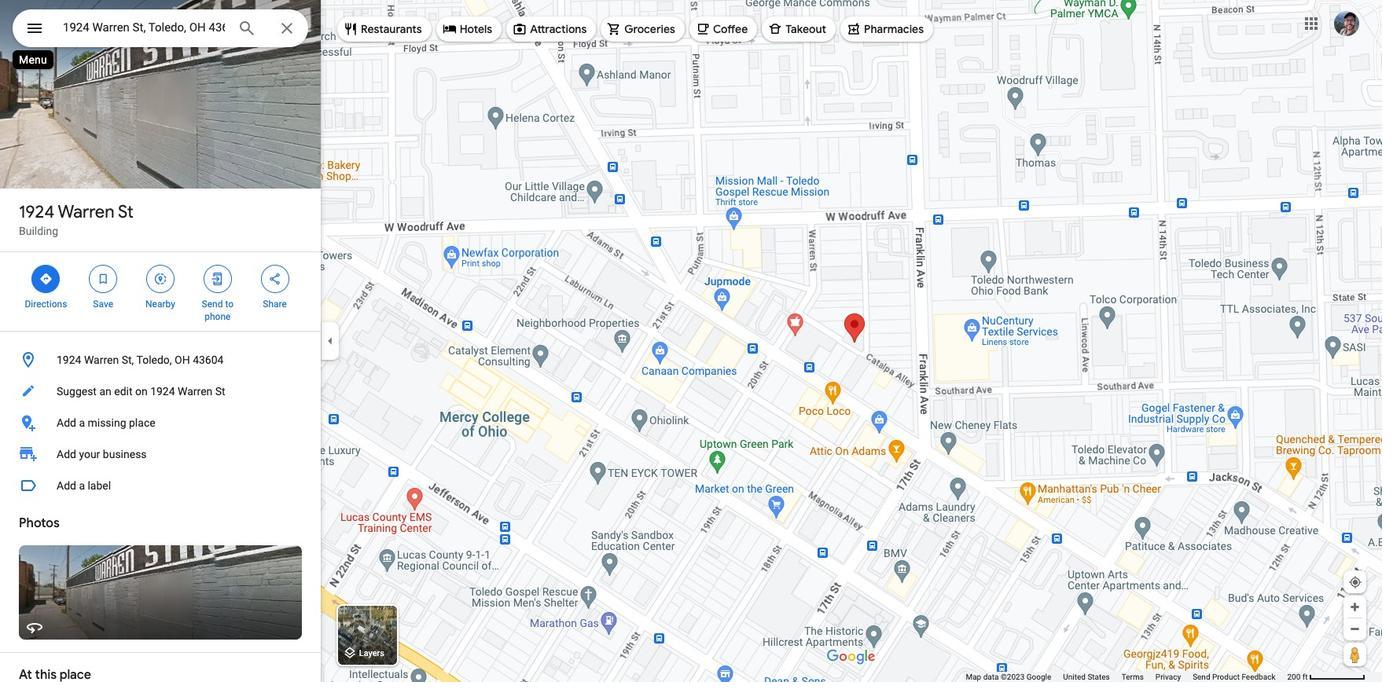 Task type: locate. For each thing, give the bounding box(es) containing it.
1 horizontal spatial st
[[215, 385, 226, 398]]

1 vertical spatial a
[[79, 480, 85, 492]]

google
[[1027, 673, 1052, 682]]

terms button
[[1122, 673, 1144, 683]]

a for label
[[79, 480, 85, 492]]

 search field
[[13, 9, 308, 50]]

1 horizontal spatial 1924
[[57, 354, 81, 367]]

2 vertical spatial add
[[57, 480, 76, 492]]

0 vertical spatial a
[[79, 417, 85, 430]]

to
[[225, 299, 234, 310]]

0 vertical spatial st
[[118, 201, 134, 223]]

oh
[[175, 354, 190, 367]]

0 horizontal spatial st
[[118, 201, 134, 223]]

1924 for st
[[19, 201, 54, 223]]

warren inside '1924 warren st building'
[[58, 201, 115, 223]]


[[268, 271, 282, 288]]

united
[[1064, 673, 1086, 682]]

label
[[88, 480, 111, 492]]

warren for st
[[58, 201, 115, 223]]

footer
[[966, 673, 1288, 683]]

send for send to phone
[[202, 299, 223, 310]]

0 horizontal spatial 1924
[[19, 201, 54, 223]]

takeout
[[786, 22, 827, 36]]

layers
[[359, 649, 385, 659]]

add left your
[[57, 448, 76, 461]]

add a label button
[[0, 470, 321, 502]]

a
[[79, 417, 85, 430], [79, 480, 85, 492]]

building
[[19, 225, 58, 238]]

footer inside google maps 'element'
[[966, 673, 1288, 683]]

add down suggest
[[57, 417, 76, 430]]

send up phone
[[202, 299, 223, 310]]

a for missing
[[79, 417, 85, 430]]

1 a from the top
[[79, 417, 85, 430]]

warren left st,
[[84, 354, 119, 367]]

add inside add your business link
[[57, 448, 76, 461]]

add left label
[[57, 480, 76, 492]]

1924 warren st building
[[19, 201, 134, 238]]

st
[[118, 201, 134, 223], [215, 385, 226, 398]]

add your business link
[[0, 439, 321, 470]]

suggest an edit on 1924 warren st
[[57, 385, 226, 398]]

toledo,
[[136, 354, 172, 367]]

2 vertical spatial 1924
[[150, 385, 175, 398]]

200 ft button
[[1288, 673, 1366, 682]]

1924 Warren St, Toledo, OH 43604 field
[[13, 9, 308, 47]]

privacy button
[[1156, 673, 1182, 683]]

0 vertical spatial warren
[[58, 201, 115, 223]]

a left label
[[79, 480, 85, 492]]

1924 up the building
[[19, 201, 54, 223]]

add
[[57, 417, 76, 430], [57, 448, 76, 461], [57, 480, 76, 492]]

0 vertical spatial 1924
[[19, 201, 54, 223]]

united states
[[1064, 673, 1111, 682]]

st,
[[122, 354, 134, 367]]

None field
[[63, 18, 225, 37]]

attractions button
[[507, 10, 596, 48]]

1 vertical spatial st
[[215, 385, 226, 398]]

1 add from the top
[[57, 417, 76, 430]]

warren down oh
[[178, 385, 213, 398]]

1924 warren st, toledo, oh 43604
[[57, 354, 224, 367]]

suggest
[[57, 385, 97, 398]]


[[153, 271, 168, 288]]

2 a from the top
[[79, 480, 85, 492]]

1 vertical spatial 1924
[[57, 354, 81, 367]]

warren up the building
[[58, 201, 115, 223]]

3 add from the top
[[57, 480, 76, 492]]

send inside send to phone
[[202, 299, 223, 310]]

add a missing place button
[[0, 407, 321, 439]]

attractions
[[530, 22, 587, 36]]

add a label
[[57, 480, 111, 492]]

phone
[[205, 312, 231, 323]]

footer containing map data ©2023 google
[[966, 673, 1288, 683]]

add a missing place
[[57, 417, 155, 430]]

1924 inside '1924 warren st building'
[[19, 201, 54, 223]]

map data ©2023 google
[[966, 673, 1052, 682]]

send inside "button"
[[1193, 673, 1211, 682]]

200
[[1288, 673, 1301, 682]]

send to phone
[[202, 299, 234, 323]]

send left the product
[[1193, 673, 1211, 682]]

nearby
[[146, 299, 175, 310]]

photos
[[19, 516, 60, 532]]

1924 up suggest
[[57, 354, 81, 367]]

1 vertical spatial send
[[1193, 673, 1211, 682]]

map
[[966, 673, 982, 682]]

zoom in image
[[1350, 602, 1362, 614]]

1924 right on
[[150, 385, 175, 398]]

show your location image
[[1349, 576, 1363, 590]]

st inside '1924 warren st building'
[[118, 201, 134, 223]]

a left missing at the left bottom
[[79, 417, 85, 430]]


[[39, 271, 53, 288]]

product
[[1213, 673, 1240, 682]]

united states button
[[1064, 673, 1111, 683]]

0 vertical spatial add
[[57, 417, 76, 430]]

hotels
[[460, 22, 493, 36]]


[[25, 17, 44, 39]]

2 add from the top
[[57, 448, 76, 461]]

on
[[135, 385, 148, 398]]

add inside add a label button
[[57, 480, 76, 492]]

warren
[[58, 201, 115, 223], [84, 354, 119, 367], [178, 385, 213, 398]]

add inside 'add a missing place' button
[[57, 417, 76, 430]]

1 horizontal spatial send
[[1193, 673, 1211, 682]]

add for add a missing place
[[57, 417, 76, 430]]

terms
[[1122, 673, 1144, 682]]

200 ft
[[1288, 673, 1309, 682]]

1 vertical spatial warren
[[84, 354, 119, 367]]

1924
[[19, 201, 54, 223], [57, 354, 81, 367], [150, 385, 175, 398]]

1 vertical spatial add
[[57, 448, 76, 461]]

0 horizontal spatial send
[[202, 299, 223, 310]]

0 vertical spatial send
[[202, 299, 223, 310]]

pharmacies
[[865, 22, 924, 36]]

send
[[202, 299, 223, 310], [1193, 673, 1211, 682]]



Task type: describe. For each thing, give the bounding box(es) containing it.
directions
[[25, 299, 67, 310]]

actions for 1924 warren st region
[[0, 253, 321, 331]]

1924 warren st main content
[[0, 0, 321, 683]]

pharmacies button
[[841, 10, 934, 48]]

2 horizontal spatial 1924
[[150, 385, 175, 398]]

send for send product feedback
[[1193, 673, 1211, 682]]

send product feedback button
[[1193, 673, 1276, 683]]

add for add your business
[[57, 448, 76, 461]]

 button
[[13, 9, 57, 50]]

data
[[984, 673, 999, 682]]

states
[[1088, 673, 1111, 682]]

coffee button
[[690, 10, 758, 48]]

collapse side panel image
[[322, 333, 339, 350]]

missing
[[88, 417, 126, 430]]

restaurants
[[361, 22, 422, 36]]

send product feedback
[[1193, 673, 1276, 682]]


[[211, 271, 225, 288]]

add your business
[[57, 448, 147, 461]]

google maps element
[[0, 0, 1383, 683]]

zoom out image
[[1350, 624, 1362, 636]]

save
[[93, 299, 113, 310]]

groceries
[[625, 22, 676, 36]]

place
[[129, 417, 155, 430]]


[[96, 271, 110, 288]]

suggest an edit on 1924 warren st button
[[0, 376, 321, 407]]

feedback
[[1242, 673, 1276, 682]]

google account: cj baylor  
(christian.baylor@adept.ai) image
[[1335, 11, 1360, 36]]

restaurants button
[[337, 10, 432, 48]]

takeout button
[[762, 10, 836, 48]]

privacy
[[1156, 673, 1182, 682]]

your
[[79, 448, 100, 461]]

1924 warren st, toledo, oh 43604 button
[[0, 345, 321, 376]]

ft
[[1303, 673, 1309, 682]]

st inside button
[[215, 385, 226, 398]]

add for add a label
[[57, 480, 76, 492]]

groceries button
[[601, 10, 685, 48]]

coffee
[[713, 22, 748, 36]]

warren for st,
[[84, 354, 119, 367]]

show street view coverage image
[[1344, 643, 1367, 667]]

©2023
[[1001, 673, 1025, 682]]

business
[[103, 448, 147, 461]]

43604
[[193, 354, 224, 367]]

2 vertical spatial warren
[[178, 385, 213, 398]]

1924 for st,
[[57, 354, 81, 367]]

none field inside 1924 warren st, toledo, oh 43604 field
[[63, 18, 225, 37]]

edit
[[114, 385, 133, 398]]

an
[[99, 385, 112, 398]]

hotels button
[[436, 10, 502, 48]]

share
[[263, 299, 287, 310]]



Task type: vqa. For each thing, say whether or not it's contained in the screenshot.
'dates'
no



